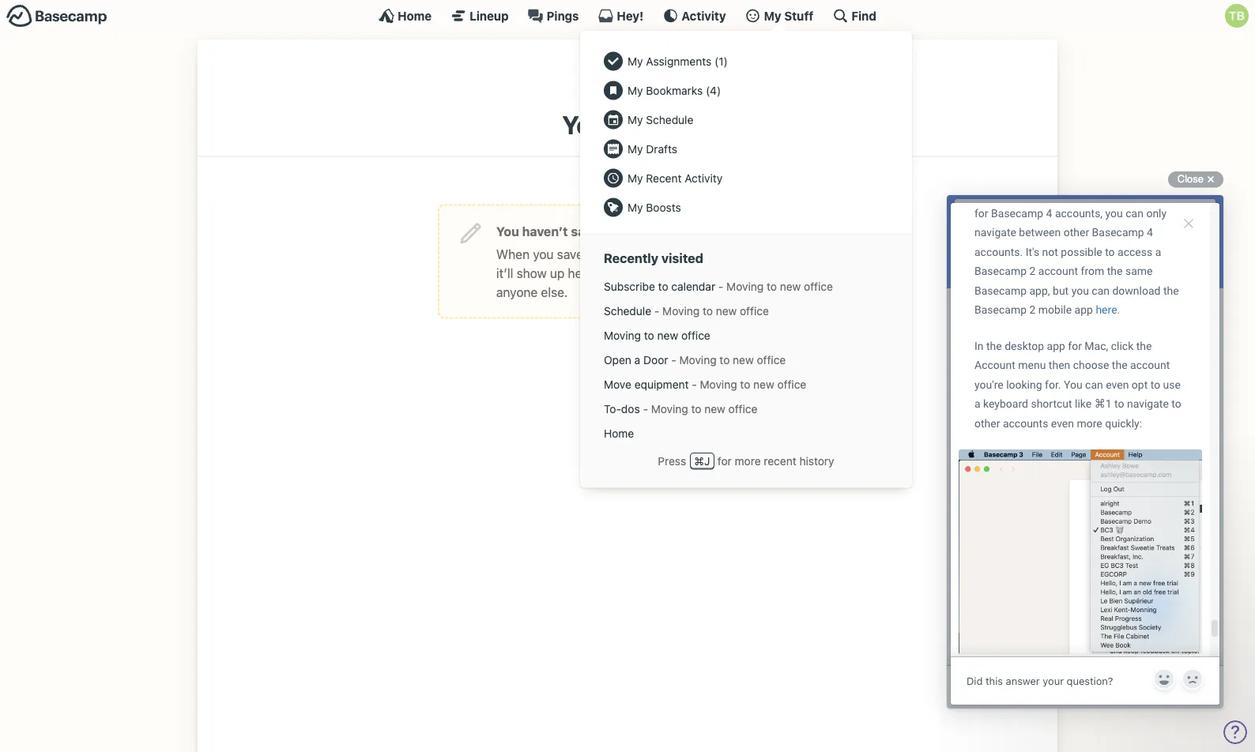 Task type: locate. For each thing, give the bounding box(es) containing it.
office
[[804, 280, 833, 293], [740, 304, 769, 317], [681, 329, 710, 342], [757, 353, 786, 366], [777, 378, 806, 391], [729, 402, 758, 415]]

tim burton image
[[1225, 4, 1249, 28], [602, 55, 653, 106]]

main element
[[0, 0, 1255, 488]]

my for my bookmarks (4)
[[628, 84, 643, 97]]

0 horizontal spatial home link
[[379, 8, 432, 24]]

cross small image
[[1201, 170, 1220, 189], [1201, 170, 1220, 189]]

saved
[[571, 224, 607, 239]]

home down to-
[[604, 427, 634, 440]]

recent
[[646, 172, 682, 185]]

switch accounts image
[[6, 4, 108, 28]]

my left assignments
[[628, 55, 643, 68]]

a right the 'as'
[[744, 247, 751, 262]]

- down open a door - moving to new office
[[692, 378, 697, 391]]

my drafts
[[628, 142, 677, 155]]

to right visible
[[742, 266, 754, 281]]

tim burton image inside main element
[[1225, 4, 1249, 28]]

pings button
[[528, 8, 579, 24]]

recent
[[764, 454, 797, 467]]

0 vertical spatial schedule
[[646, 113, 694, 126]]

to-dos - moving to new office
[[604, 402, 758, 415]]

0 horizontal spatial a
[[587, 247, 593, 262]]

j
[[704, 454, 710, 467]]

0 vertical spatial activity
[[682, 9, 726, 23]]

to-
[[604, 402, 621, 415]]

my down your drafts
[[628, 142, 643, 155]]

drafts
[[620, 110, 693, 140], [646, 142, 677, 155]]

1 vertical spatial schedule
[[604, 304, 651, 317]]

drafts up or
[[635, 224, 672, 239]]

home link left the lineup link at the top left of the page
[[379, 8, 432, 24]]

schedule down the 'subscribe'
[[604, 304, 651, 317]]

to
[[742, 266, 754, 281], [658, 280, 668, 293], [767, 280, 777, 293], [703, 304, 713, 317], [644, 329, 654, 342], [720, 353, 730, 366], [740, 378, 750, 391], [691, 402, 702, 415]]

to down draft,
[[767, 280, 777, 293]]

0 vertical spatial tim burton image
[[1225, 4, 1249, 28]]

schedule inside the recently visited pages element
[[604, 304, 651, 317]]

drafts
[[635, 224, 672, 239], [629, 266, 663, 281]]

0 vertical spatial drafts
[[635, 224, 672, 239]]

drafts down my schedule
[[646, 142, 677, 155]]

your left my schedule
[[562, 110, 615, 140]]

to down moving to new office link
[[740, 378, 750, 391]]

to up move equipment - moving to new office
[[720, 353, 730, 366]]

1 horizontal spatial a
[[634, 353, 640, 366]]

1 horizontal spatial tim burton image
[[1225, 4, 1249, 28]]

0 vertical spatial drafts
[[620, 110, 693, 140]]

1 vertical spatial home
[[604, 427, 634, 440]]

to down move equipment - moving to new office
[[691, 402, 702, 415]]

1 vertical spatial your
[[600, 266, 626, 281]]

0 vertical spatial home
[[398, 9, 432, 23]]

you
[[496, 224, 519, 239]]

drafts for my drafts
[[646, 142, 677, 155]]

my stuff button
[[745, 8, 814, 24]]

bookmarks
[[646, 84, 703, 97]]

home link
[[379, 8, 432, 24], [596, 421, 896, 446]]

1 horizontal spatial home
[[604, 427, 634, 440]]

- right dos on the bottom of page
[[643, 402, 648, 415]]

activity inside "link"
[[682, 9, 726, 23]]

moving down open a door - moving to new office
[[700, 378, 737, 391]]

my for my stuff
[[764, 9, 781, 23]]

show
[[517, 266, 547, 281]]

home link up more at bottom
[[596, 421, 896, 446]]

lineup link
[[451, 8, 509, 24]]

moving
[[727, 280, 764, 293], [662, 304, 700, 317], [604, 329, 641, 342], [679, 353, 717, 366], [700, 378, 737, 391], [651, 402, 688, 415]]

recently visited pages element
[[596, 274, 896, 446]]

2 horizontal spatial a
[[744, 247, 751, 262]]

my up my drafts
[[628, 113, 643, 126]]

drafts down or
[[629, 266, 663, 281]]

my stuff
[[764, 9, 814, 23]]

save
[[557, 247, 583, 262]]

⌘
[[694, 454, 704, 467]]

haven't
[[522, 224, 568, 239]]

home
[[398, 9, 432, 23], [604, 427, 634, 440]]

1 vertical spatial activity
[[685, 172, 723, 185]]

a left door at the right top of the page
[[634, 353, 640, 366]]

my assignments (1)
[[628, 55, 728, 68]]

0 horizontal spatial tim burton image
[[602, 55, 653, 106]]

a
[[587, 247, 593, 262], [744, 247, 751, 262], [634, 353, 640, 366]]

my drafts link
[[596, 134, 896, 164]]

- right door at the right top of the page
[[671, 353, 676, 366]]

activity link
[[663, 8, 726, 24]]

when
[[496, 247, 530, 262]]

schedule inside my stuff element
[[646, 113, 694, 126]]

schedule
[[646, 113, 694, 126], [604, 304, 651, 317]]

my for my schedule
[[628, 113, 643, 126]]

activity right "recent"
[[685, 172, 723, 185]]

(1)
[[715, 55, 728, 68]]

equipment
[[635, 378, 689, 391]]

door
[[643, 353, 668, 366]]

my inside popup button
[[764, 9, 781, 23]]

schedule down my bookmarks (4)
[[646, 113, 694, 126]]

home left the lineup link at the top left of the page
[[398, 9, 432, 23]]

activity
[[682, 9, 726, 23], [685, 172, 723, 185]]

1 vertical spatial home link
[[596, 421, 896, 446]]

my up your drafts
[[628, 84, 643, 97]]

subscribe
[[604, 280, 655, 293]]

my up any
[[628, 201, 643, 214]]

history
[[800, 454, 834, 467]]

your
[[562, 110, 615, 140], [600, 266, 626, 281]]

activity up (1)
[[682, 9, 726, 23]]

as
[[728, 247, 741, 262]]

hey! button
[[598, 8, 644, 24]]

new
[[780, 280, 801, 293], [716, 304, 737, 317], [657, 329, 678, 342], [733, 353, 754, 366], [753, 378, 774, 391], [705, 402, 726, 415]]

1 vertical spatial drafts
[[646, 142, 677, 155]]

visited
[[662, 251, 703, 266]]

-
[[718, 280, 724, 293], [654, 304, 659, 317], [671, 353, 676, 366], [692, 378, 697, 391], [643, 402, 648, 415]]

a right save
[[587, 247, 593, 262]]

drafts inside my stuff element
[[646, 142, 677, 155]]

my for my recent activity
[[628, 172, 643, 185]]

my inside 'link'
[[628, 172, 643, 185]]

moving down "equipment"
[[651, 402, 688, 415]]

hey!
[[617, 9, 644, 23]]

up
[[550, 266, 565, 281]]

your down message
[[600, 266, 626, 281]]

drafts up my drafts
[[620, 110, 693, 140]]

find button
[[833, 8, 877, 24]]

my
[[764, 9, 781, 23], [628, 55, 643, 68], [628, 84, 643, 97], [628, 113, 643, 126], [628, 142, 643, 155], [628, 172, 643, 185], [628, 201, 643, 214]]

my left "recent"
[[628, 172, 643, 185]]

my left stuff
[[764, 9, 781, 23]]

my schedule
[[628, 113, 694, 126]]

recently visited
[[604, 251, 703, 266]]



Task type: describe. For each thing, give the bounding box(es) containing it.
moving to new office link
[[596, 323, 896, 348]]

your inside you haven't saved any drafts yet when you save a message or document as a draft, it'll show up here. your drafts aren't visible to anyone else.
[[600, 266, 626, 281]]

my recent activity
[[628, 172, 723, 185]]

you
[[533, 247, 554, 262]]

more
[[735, 454, 761, 467]]

my boosts
[[628, 201, 681, 214]]

you haven't saved any drafts yet when you save a message or document as a draft, it'll show up here. your drafts aren't visible to anyone else.
[[496, 224, 785, 299]]

1 horizontal spatial home link
[[596, 421, 896, 446]]

pings
[[547, 9, 579, 23]]

calendar
[[671, 280, 715, 293]]

here.
[[568, 266, 597, 281]]

open
[[604, 353, 632, 366]]

assignments
[[646, 55, 712, 68]]

your drafts
[[562, 110, 693, 140]]

activity inside 'link'
[[685, 172, 723, 185]]

my schedule link
[[596, 105, 896, 134]]

to up door at the right top of the page
[[644, 329, 654, 342]]

visible
[[703, 266, 739, 281]]

moving down calendar
[[662, 304, 700, 317]]

1 vertical spatial tim burton image
[[602, 55, 653, 106]]

- right calendar
[[718, 280, 724, 293]]

open a door - moving to new office
[[604, 353, 786, 366]]

press
[[658, 454, 686, 467]]

or
[[651, 247, 663, 262]]

- up moving to new office
[[654, 304, 659, 317]]

message
[[597, 247, 648, 262]]

my for my drafts
[[628, 142, 643, 155]]

drafts for your drafts
[[620, 110, 693, 140]]

dos
[[621, 402, 640, 415]]

document
[[667, 247, 724, 262]]

0 vertical spatial home link
[[379, 8, 432, 24]]

0 horizontal spatial home
[[398, 9, 432, 23]]

it'll
[[496, 266, 513, 281]]

my bookmarks (4)
[[628, 84, 721, 97]]

find
[[852, 9, 877, 23]]

moving up move equipment - moving to new office
[[679, 353, 717, 366]]

close
[[1178, 173, 1204, 185]]

stuff
[[784, 9, 814, 23]]

to inside you haven't saved any drafts yet when you save a message or document as a draft, it'll show up here. your drafts aren't visible to anyone else.
[[742, 266, 754, 281]]

aren't
[[667, 266, 700, 281]]

subscribe to calendar - moving to new office
[[604, 280, 833, 293]]

my boosts link
[[596, 193, 896, 222]]

to down subscribe to calendar - moving to new office
[[703, 304, 713, 317]]

any
[[610, 224, 632, 239]]

my for my assignments (1)
[[628, 55, 643, 68]]

move equipment - moving to new office
[[604, 378, 806, 391]]

moving to new office
[[604, 329, 710, 342]]

schedule - moving to new office
[[604, 304, 769, 317]]

⌘ j for more recent history
[[694, 454, 834, 467]]

draft,
[[754, 247, 785, 262]]

yet
[[675, 224, 695, 239]]

close button
[[1168, 170, 1224, 189]]

(4)
[[706, 84, 721, 97]]

moving down the 'as'
[[727, 280, 764, 293]]

0 vertical spatial your
[[562, 110, 615, 140]]

moving up open
[[604, 329, 641, 342]]

home inside the recently visited pages element
[[604, 427, 634, 440]]

anyone
[[496, 284, 538, 299]]

lineup
[[470, 9, 509, 23]]

my recent activity link
[[596, 164, 896, 193]]

for
[[718, 454, 732, 467]]

my stuff element
[[596, 47, 896, 222]]

move
[[604, 378, 632, 391]]

to down recently visited
[[658, 280, 668, 293]]

recently
[[604, 251, 659, 266]]

else.
[[541, 284, 568, 299]]

1 vertical spatial drafts
[[629, 266, 663, 281]]

my for my boosts
[[628, 201, 643, 214]]

boosts
[[646, 201, 681, 214]]



Task type: vqa. For each thing, say whether or not it's contained in the screenshot.
YOU HAVEN'T SAVED ANY DRAFTS YET WHEN YOU SAVE A MESSAGE OR DOCUMENT AS A DRAFT, IT'LL SHOW UP HERE. YOUR DRAFTS AREN'T VISIBLE TO ANYONE ELSE.
yes



